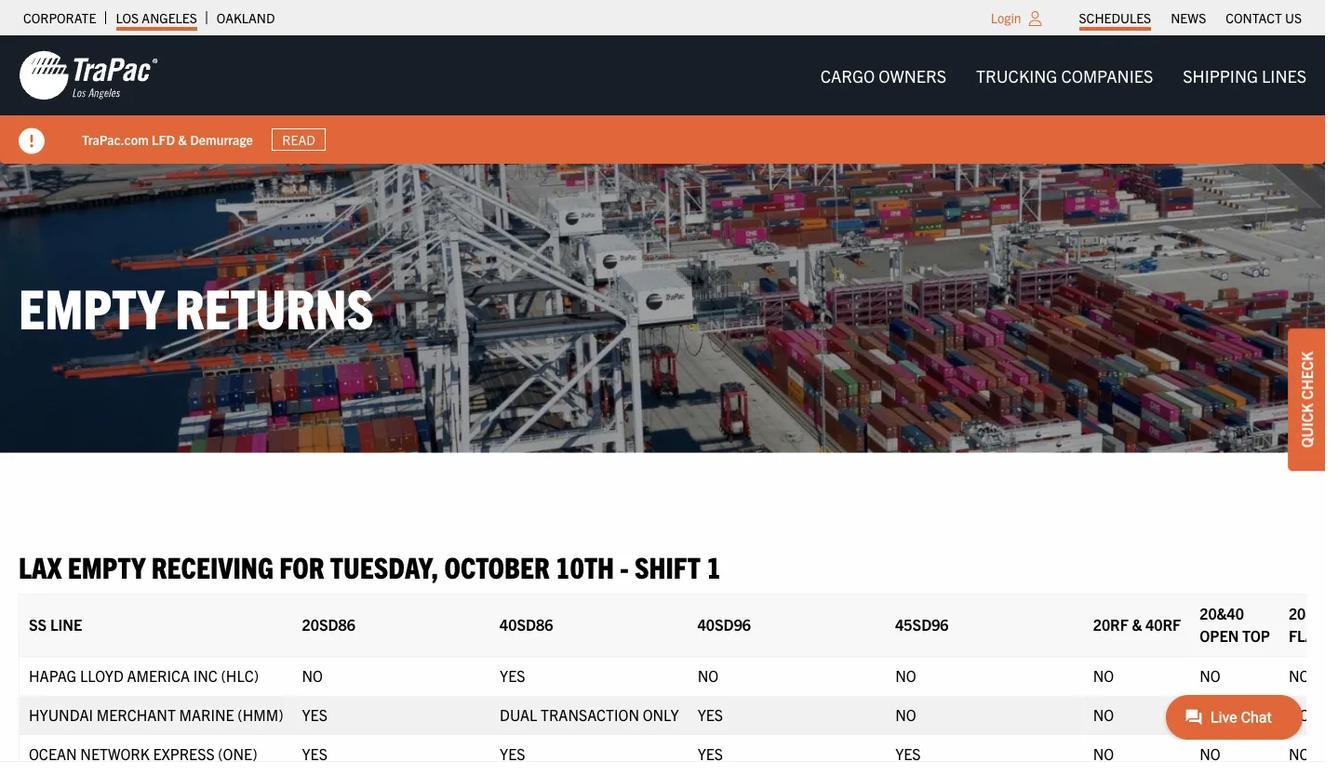 Task type: locate. For each thing, give the bounding box(es) containing it.
banner
[[0, 35, 1325, 164]]

20sd86
[[302, 615, 355, 634]]

cargo
[[821, 65, 875, 86]]

1 horizontal spatial yes
[[500, 666, 525, 685]]

0 horizontal spatial 20&40
[[1200, 604, 1244, 622]]

hyundai merchant marine (hmm)
[[29, 705, 283, 724]]

dual
[[500, 705, 537, 724]]

us
[[1285, 9, 1302, 26]]

top
[[1243, 626, 1270, 645]]

2 20&40 from the left
[[1289, 604, 1325, 622]]

0 vertical spatial menu bar
[[1070, 5, 1312, 31]]

0 horizontal spatial yes
[[302, 705, 328, 724]]

-
[[620, 548, 629, 584]]

2 horizontal spatial yes
[[698, 705, 723, 724]]

20&40 up "flat"
[[1289, 604, 1325, 622]]

lax empty receiving           for tuesday, october 10th              - shift 1
[[19, 548, 721, 584]]

&
[[178, 131, 187, 148], [1132, 615, 1143, 634]]

1 vertical spatial &
[[1132, 615, 1143, 634]]

lax
[[19, 548, 62, 584]]

menu bar containing cargo owners
[[806, 57, 1322, 94]]

trapac.com
[[82, 131, 149, 148]]

20&40 inside "20&40 open top"
[[1200, 604, 1244, 622]]

yes up dual
[[500, 666, 525, 685]]

20&40 for flat
[[1289, 604, 1325, 622]]

no
[[302, 666, 323, 685], [698, 666, 719, 685], [896, 666, 916, 685], [1093, 666, 1114, 685], [1200, 666, 1221, 685], [1289, 666, 1310, 685], [896, 705, 916, 724], [1093, 705, 1114, 724], [1200, 705, 1221, 724], [1289, 705, 1310, 724]]

trapac.com lfd & demurrage
[[82, 131, 253, 148]]

0 vertical spatial &
[[178, 131, 187, 148]]

receiving
[[151, 548, 274, 584]]

20&40 up open
[[1200, 604, 1244, 622]]

trucking
[[976, 65, 1058, 86]]

read
[[282, 131, 315, 148]]

& right lfd
[[178, 131, 187, 148]]

lloyd
[[80, 666, 124, 685]]

los angeles
[[116, 9, 197, 26]]

demurrage
[[190, 131, 253, 148]]

login link
[[991, 9, 1022, 26]]

yes
[[500, 666, 525, 685], [302, 705, 328, 724], [698, 705, 723, 724]]

america
[[127, 666, 190, 685]]

1 vertical spatial menu bar
[[806, 57, 1322, 94]]

ss line
[[29, 615, 82, 634]]

corporate link
[[23, 5, 96, 31]]

20&40
[[1200, 604, 1244, 622], [1289, 604, 1325, 622]]

yes right the (hmm)
[[302, 705, 328, 724]]

1 horizontal spatial 20&40
[[1289, 604, 1325, 622]]

hapag lloyd america inc (hlc)
[[29, 666, 259, 685]]

shift
[[635, 548, 701, 584]]

0 horizontal spatial &
[[178, 131, 187, 148]]

20&40 flat 
[[1289, 604, 1325, 645]]

menu bar down light image
[[806, 57, 1322, 94]]

news
[[1171, 9, 1207, 26]]

open
[[1200, 626, 1239, 645]]

40rf
[[1146, 615, 1181, 634]]

quick check
[[1298, 352, 1316, 448]]

menu bar
[[1070, 5, 1312, 31], [806, 57, 1322, 94]]

shipping lines
[[1183, 65, 1307, 86]]

for
[[279, 548, 324, 584]]

line
[[50, 615, 82, 634]]

contact us link
[[1226, 5, 1302, 31]]

solid image
[[19, 128, 45, 154]]

& left 40rf
[[1132, 615, 1143, 634]]

20rf & 40rf
[[1093, 615, 1181, 634]]

empty returns
[[19, 272, 374, 340]]

45sd96
[[896, 615, 949, 634]]

menu bar up shipping
[[1070, 5, 1312, 31]]

1 20&40 from the left
[[1200, 604, 1244, 622]]

light image
[[1029, 11, 1042, 26]]

los angeles image
[[19, 49, 158, 101]]

yes right only
[[698, 705, 723, 724]]

contact us
[[1226, 9, 1302, 26]]

inc
[[193, 666, 218, 685]]

cargo owners
[[821, 65, 947, 86]]

(hlc)
[[221, 666, 259, 685]]



Task type: vqa. For each thing, say whether or not it's contained in the screenshot.
'code:'
no



Task type: describe. For each thing, give the bounding box(es) containing it.
october
[[445, 548, 550, 584]]

20rf
[[1093, 615, 1129, 634]]

only
[[643, 705, 679, 724]]

quick check link
[[1288, 328, 1325, 471]]

news link
[[1171, 5, 1207, 31]]

shipping lines link
[[1168, 57, 1322, 94]]

contact
[[1226, 9, 1282, 26]]

oakland link
[[217, 5, 275, 31]]

40sd96
[[698, 615, 751, 634]]

lines
[[1262, 65, 1307, 86]]

menu bar inside banner
[[806, 57, 1322, 94]]

companies
[[1062, 65, 1154, 86]]

lfd
[[152, 131, 175, 148]]

hapag
[[29, 666, 77, 685]]

quick
[[1298, 403, 1316, 448]]

& inside banner
[[178, 131, 187, 148]]

check
[[1298, 352, 1316, 400]]

empty
[[19, 272, 164, 340]]

hyundai
[[29, 705, 93, 724]]

los angeles link
[[116, 5, 197, 31]]

owners
[[879, 65, 947, 86]]

tuesday,
[[330, 548, 439, 584]]

marine
[[179, 705, 234, 724]]

ss
[[29, 615, 47, 634]]

20&40 open top
[[1200, 604, 1270, 645]]

login
[[991, 9, 1022, 26]]

40sd86
[[500, 615, 553, 634]]

oakland
[[217, 9, 275, 26]]

los
[[116, 9, 139, 26]]

trucking companies link
[[962, 57, 1168, 94]]

banner containing cargo owners
[[0, 35, 1325, 164]]

transaction
[[541, 705, 639, 724]]

schedules
[[1079, 9, 1152, 26]]

returns
[[175, 272, 374, 340]]

1 horizontal spatial &
[[1132, 615, 1143, 634]]

1
[[707, 548, 721, 584]]

empty
[[68, 548, 146, 584]]

corporate
[[23, 9, 96, 26]]

(hmm)
[[238, 705, 283, 724]]

flat
[[1289, 626, 1323, 645]]

dual transaction only
[[500, 705, 679, 724]]

shipping
[[1183, 65, 1258, 86]]

menu bar containing schedules
[[1070, 5, 1312, 31]]

trucking companies
[[976, 65, 1154, 86]]

20&40 for open
[[1200, 604, 1244, 622]]

schedules link
[[1079, 5, 1152, 31]]

read link
[[272, 128, 326, 151]]

cargo owners link
[[806, 57, 962, 94]]

angeles
[[142, 9, 197, 26]]

merchant
[[97, 705, 176, 724]]

10th
[[556, 548, 614, 584]]



